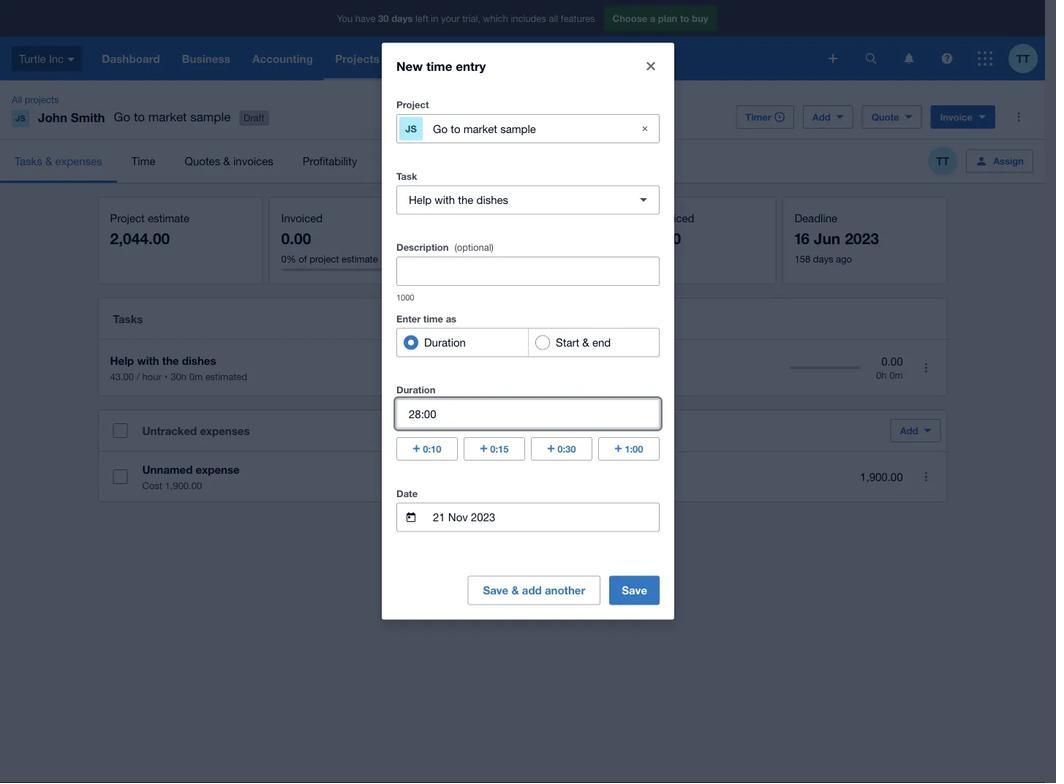 Task type: describe. For each thing, give the bounding box(es) containing it.
1 vertical spatial add button
[[891, 419, 941, 443]]

profitability
[[303, 155, 357, 168]]

all
[[549, 13, 558, 24]]

quotes & invoices
[[185, 155, 273, 168]]

add
[[522, 584, 542, 597]]

43.00
[[110, 371, 134, 382]]

start & end
[[556, 336, 611, 349]]

1,900.00 for unnamed expense cost 1,900.00
[[165, 480, 202, 491]]

invoice
[[940, 111, 973, 123]]

draft
[[244, 112, 264, 124]]

(optional)
[[455, 242, 494, 253]]

quote button
[[862, 105, 922, 129]]

& for tasks
[[45, 155, 52, 168]]

assign
[[993, 155, 1024, 167]]

1 vertical spatial duration
[[396, 384, 436, 396]]

1,900.00 for to be invoiced 1,900.00
[[624, 229, 681, 248]]

•
[[164, 371, 168, 382]]

which
[[483, 13, 508, 24]]

help with the dishes 43.00 / hour • 30h 0m estimated
[[110, 354, 247, 382]]

the for help with the dishes 43.00 / hour • 30h 0m estimated
[[162, 354, 179, 367]]

save for save
[[622, 584, 647, 597]]

92.95%
[[452, 253, 486, 264]]

loading progress bar
[[504, 539, 564, 642]]

navigation inside tt banner
[[91, 37, 819, 80]]

choose a plan to buy
[[613, 13, 708, 24]]

assign button
[[966, 150, 1034, 173]]

to inside tt banner
[[680, 13, 689, 24]]

tasks for tasks
[[113, 312, 143, 326]]

all projects
[[12, 94, 59, 105]]

trial,
[[462, 13, 481, 24]]

0.00 inside invoiced 0.00 0% of project estimate
[[281, 229, 311, 248]]

help with the dishes
[[409, 193, 508, 206]]

projects
[[25, 94, 59, 105]]

Duration field
[[397, 400, 659, 428]]

help for help with the dishes 43.00 / hour • 30h 0m estimated
[[110, 354, 134, 367]]

tasks for tasks & expenses
[[15, 155, 42, 168]]

invoiced 0.00 0% of project estimate
[[281, 211, 378, 264]]

close button
[[636, 52, 666, 81]]

1 horizontal spatial add
[[900, 425, 918, 436]]

/
[[137, 371, 140, 382]]

description
[[396, 242, 449, 253]]

save & add another button
[[468, 539, 601, 642]]

2023
[[845, 229, 879, 248]]

0:30
[[558, 443, 576, 455]]

turtle
[[19, 52, 46, 65]]

30
[[378, 13, 389, 24]]

close image
[[647, 62, 655, 71]]

ago
[[836, 253, 852, 264]]

enter
[[396, 313, 421, 324]]

0.00 0h 0m
[[876, 355, 903, 381]]

0m inside the 0.00 0h 0m
[[890, 369, 903, 381]]

0:30 button
[[531, 437, 593, 461]]

estimated
[[205, 371, 247, 382]]

1 horizontal spatial expenses
[[200, 424, 250, 437]]

invoices
[[233, 155, 273, 168]]

sample
[[190, 110, 231, 124]]

description (optional)
[[396, 242, 494, 253]]

save button
[[610, 576, 660, 605]]

a
[[650, 13, 656, 24]]

deadline 16 jun 2023 158 days ago
[[795, 211, 879, 264]]

tt banner
[[0, 0, 1045, 80]]

left
[[415, 13, 428, 24]]

enter time as group
[[396, 328, 660, 357]]

0.00 inside the 0.00 0h 0m
[[882, 355, 903, 368]]

expenses inside tasks & expenses link
[[55, 155, 102, 168]]

1000
[[396, 293, 414, 302]]

buy
[[692, 13, 708, 24]]

days inside tt banner
[[391, 13, 413, 24]]

0:15
[[490, 443, 509, 455]]

expense
[[196, 463, 240, 476]]

smith
[[71, 110, 105, 124]]

& for quotes
[[223, 155, 230, 168]]

untracked expenses
[[142, 424, 250, 437]]

time for time & expenses 1,900.00 92.95% of project estimate
[[452, 211, 476, 224]]

go
[[114, 110, 130, 124]]

quotes
[[185, 155, 220, 168]]

dishes for help with the dishes
[[477, 193, 508, 206]]

0:10 button
[[396, 437, 458, 461]]

1:00
[[625, 443, 643, 455]]

untracked
[[142, 424, 197, 437]]

cost
[[142, 480, 162, 491]]

timer button
[[736, 105, 794, 129]]

save for save & add another
[[483, 584, 509, 597]]

& for save
[[512, 584, 519, 597]]

go to market sample
[[114, 110, 231, 124]]

choose
[[613, 13, 648, 24]]

2,044.00
[[110, 229, 170, 248]]

end
[[592, 336, 611, 349]]

invoice button
[[931, 105, 996, 129]]

turtle inc
[[19, 52, 64, 65]]

time for enter
[[423, 313, 443, 324]]

estimate inside invoiced 0.00 0% of project estimate
[[342, 253, 378, 264]]

entry
[[456, 59, 486, 74]]

project inside time & expenses 1,900.00 92.95% of project estimate
[[499, 253, 529, 264]]

1:00 button
[[598, 437, 660, 461]]

dishes for help with the dishes 43.00 / hour • 30h 0m estimated
[[182, 354, 216, 367]]

tasks & expenses
[[15, 155, 102, 168]]

timer
[[746, 111, 772, 123]]

help for help with the dishes
[[409, 193, 432, 206]]

1 vertical spatial tt
[[936, 155, 950, 168]]

be
[[638, 211, 650, 224]]

svg image inside turtle inc 'popup button'
[[67, 58, 75, 61]]



Task type: vqa. For each thing, say whether or not it's contained in the screenshot.
bottom expenses
yes



Task type: locate. For each thing, give the bounding box(es) containing it.
help
[[409, 193, 432, 206], [110, 354, 134, 367]]

quote
[[872, 111, 899, 123]]

0 horizontal spatial save
[[483, 584, 509, 597]]

js inside new time entry dialog
[[405, 123, 417, 134]]

project down the new
[[396, 99, 429, 110]]

john
[[38, 110, 67, 124]]

estimate up 2,044.00
[[148, 211, 190, 224]]

project down expenses
[[499, 253, 529, 264]]

1,900.00 inside time & expenses 1,900.00 92.95% of project estimate
[[452, 229, 510, 248]]

market
[[148, 110, 187, 124]]

the
[[458, 193, 474, 206], [162, 354, 179, 367]]

estimate inside time & expenses 1,900.00 92.95% of project estimate
[[531, 253, 568, 264]]

0 vertical spatial tt
[[1017, 52, 1030, 65]]

time inside time link
[[131, 155, 155, 168]]

2 project from the left
[[499, 253, 529, 264]]

save
[[483, 584, 509, 597], [622, 584, 647, 597]]

date
[[396, 488, 418, 499]]

js up the task
[[405, 123, 417, 134]]

all projects link
[[6, 92, 65, 107]]

estimate
[[148, 211, 190, 224], [342, 253, 378, 264], [531, 253, 568, 264]]

project
[[396, 99, 429, 110], [110, 211, 145, 224]]

0 vertical spatial add
[[813, 111, 831, 123]]

help down the task
[[409, 193, 432, 206]]

project for project estimate 2,044.00
[[110, 211, 145, 224]]

all
[[12, 94, 22, 105]]

add right timer button at the top right of the page
[[813, 111, 831, 123]]

days inside deadline 16 jun 2023 158 days ago
[[813, 253, 834, 264]]

in
[[431, 13, 439, 24]]

& for time
[[479, 211, 486, 224]]

1 horizontal spatial help
[[409, 193, 432, 206]]

1,900.00 for time & expenses 1,900.00 92.95% of project estimate
[[452, 229, 510, 248]]

of inside time & expenses 1,900.00 92.95% of project estimate
[[488, 253, 497, 264]]

the for help with the dishes
[[458, 193, 474, 206]]

16
[[795, 229, 810, 248]]

time link
[[117, 140, 170, 183]]

add button down the 0.00 0h 0m on the right
[[891, 419, 941, 443]]

inc
[[49, 52, 64, 65]]

Date field
[[432, 504, 659, 531]]

0 vertical spatial the
[[458, 193, 474, 206]]

1 horizontal spatial with
[[435, 193, 455, 206]]

the inside help with the dishes 43.00 / hour • 30h 0m estimated
[[162, 354, 179, 367]]

estimate down expenses
[[531, 253, 568, 264]]

save & add another
[[483, 584, 585, 597]]

0 horizontal spatial help
[[110, 354, 134, 367]]

navigation
[[91, 37, 819, 80]]

of
[[299, 253, 307, 264], [488, 253, 497, 264]]

1 horizontal spatial of
[[488, 253, 497, 264]]

0%
[[281, 253, 296, 264]]

1 vertical spatial 0.00
[[882, 355, 903, 368]]

project right 0%
[[310, 253, 339, 264]]

Find or choose a project field
[[432, 115, 625, 143]]

invoiced
[[281, 211, 323, 224]]

1 horizontal spatial tasks
[[113, 312, 143, 326]]

0 vertical spatial project
[[396, 99, 429, 110]]

1 horizontal spatial time
[[452, 211, 476, 224]]

0 horizontal spatial time
[[131, 155, 155, 168]]

expenses up expense
[[200, 424, 250, 437]]

0 horizontal spatial dishes
[[182, 354, 216, 367]]

unnamed
[[142, 463, 193, 476]]

of inside invoiced 0.00 0% of project estimate
[[299, 253, 307, 264]]

with inside help with the dishes popup button
[[435, 193, 455, 206]]

0 vertical spatial add button
[[803, 105, 853, 129]]

0.00
[[281, 229, 311, 248], [882, 355, 903, 368]]

dishes
[[477, 193, 508, 206], [182, 354, 216, 367]]

1 horizontal spatial days
[[813, 253, 834, 264]]

includes
[[511, 13, 546, 24]]

tt
[[1017, 52, 1030, 65], [936, 155, 950, 168]]

with up hour on the left of page
[[137, 354, 159, 367]]

quotes & invoices link
[[170, 140, 288, 183]]

to right go
[[134, 110, 145, 124]]

project estimate 2,044.00
[[110, 211, 190, 248]]

0 horizontal spatial 0m
[[189, 371, 203, 382]]

1,900.00 inside unnamed expense cost 1,900.00
[[165, 480, 202, 491]]

estimate left description
[[342, 253, 378, 264]]

time left as
[[423, 313, 443, 324]]

1 vertical spatial time
[[423, 313, 443, 324]]

the up (optional) at the top
[[458, 193, 474, 206]]

& for start
[[583, 336, 589, 349]]

1 horizontal spatial dishes
[[477, 193, 508, 206]]

help inside popup button
[[409, 193, 432, 206]]

js
[[16, 114, 25, 123], [405, 123, 417, 134]]

0 vertical spatial time
[[131, 155, 155, 168]]

project up 2,044.00
[[110, 211, 145, 224]]

0 horizontal spatial tt
[[936, 155, 950, 168]]

time inside time & expenses 1,900.00 92.95% of project estimate
[[452, 211, 476, 224]]

tt inside popup button
[[1017, 52, 1030, 65]]

clear image
[[631, 114, 660, 143]]

with for help with the dishes 43.00 / hour • 30h 0m estimated
[[137, 354, 159, 367]]

task
[[396, 170, 417, 182]]

0 horizontal spatial project
[[110, 211, 145, 224]]

0 horizontal spatial the
[[162, 354, 179, 367]]

1 horizontal spatial add button
[[891, 419, 941, 443]]

days right '30'
[[391, 13, 413, 24]]

dishes up expenses
[[477, 193, 508, 206]]

0 horizontal spatial with
[[137, 354, 159, 367]]

& down john
[[45, 155, 52, 168]]

save left add
[[483, 584, 509, 597]]

hour
[[142, 371, 162, 382]]

project inside new time entry dialog
[[396, 99, 429, 110]]

1 vertical spatial the
[[162, 354, 179, 367]]

1 horizontal spatial project
[[499, 253, 529, 264]]

0m right 0h
[[890, 369, 903, 381]]

1 vertical spatial with
[[137, 354, 159, 367]]

0 horizontal spatial tasks
[[15, 155, 42, 168]]

0 vertical spatial help
[[409, 193, 432, 206]]

1 horizontal spatial the
[[458, 193, 474, 206]]

duration down as
[[424, 336, 466, 349]]

0 horizontal spatial add
[[813, 111, 831, 123]]

0:10
[[423, 443, 441, 455]]

tasks & expenses link
[[0, 140, 117, 183]]

new
[[396, 59, 423, 74]]

svg image
[[978, 51, 993, 66]]

john smith
[[38, 110, 105, 124]]

1 vertical spatial project
[[110, 211, 145, 224]]

1 vertical spatial add
[[900, 425, 918, 436]]

another
[[545, 584, 585, 597]]

0m right 30h
[[189, 371, 203, 382]]

invoiced
[[653, 211, 695, 224]]

1 save from the left
[[483, 584, 509, 597]]

0 horizontal spatial project
[[310, 253, 339, 264]]

time down market on the top left of page
[[131, 155, 155, 168]]

svg image
[[866, 53, 877, 64], [905, 53, 914, 64], [942, 53, 953, 64], [829, 54, 838, 63], [67, 58, 75, 61]]

0 vertical spatial expenses
[[55, 155, 102, 168]]

2 of from the left
[[488, 253, 497, 264]]

tasks up '43.00' on the left of the page
[[113, 312, 143, 326]]

time right the new
[[426, 59, 452, 74]]

0m inside help with the dishes 43.00 / hour • 30h 0m estimated
[[189, 371, 203, 382]]

tt down invoice
[[936, 155, 950, 168]]

days
[[391, 13, 413, 24], [813, 253, 834, 264]]

project inside invoiced 0.00 0% of project estimate
[[310, 253, 339, 264]]

add down the 0.00 0h 0m on the right
[[900, 425, 918, 436]]

0 vertical spatial days
[[391, 13, 413, 24]]

0 vertical spatial dishes
[[477, 193, 508, 206]]

expenses down john smith
[[55, 155, 102, 168]]

2 horizontal spatial estimate
[[531, 253, 568, 264]]

project inside project estimate 2,044.00
[[110, 211, 145, 224]]

estimate inside project estimate 2,044.00
[[148, 211, 190, 224]]

& inside the enter time as group
[[583, 336, 589, 349]]

0h
[[876, 369, 887, 381]]

1 vertical spatial help
[[110, 354, 134, 367]]

0:15 button
[[464, 437, 525, 461]]

0 vertical spatial 0.00
[[281, 229, 311, 248]]

add
[[813, 111, 831, 123], [900, 425, 918, 436]]

dishes inside popup button
[[477, 193, 508, 206]]

jun
[[814, 229, 841, 248]]

help up '43.00' on the left of the page
[[110, 354, 134, 367]]

dishes up 30h
[[182, 354, 216, 367]]

the up the '•'
[[162, 354, 179, 367]]

0 horizontal spatial 0.00
[[281, 229, 311, 248]]

1 vertical spatial time
[[452, 211, 476, 224]]

time & expenses 1,900.00 92.95% of project estimate
[[452, 211, 568, 264]]

as
[[446, 313, 457, 324]]

tasks down john
[[15, 155, 42, 168]]

1 horizontal spatial save
[[622, 584, 647, 597]]

0 vertical spatial with
[[435, 193, 455, 206]]

new time entry
[[396, 59, 486, 74]]

features
[[561, 13, 595, 24]]

1 of from the left
[[299, 253, 307, 264]]

tasks
[[15, 155, 42, 168], [113, 312, 143, 326]]

1 horizontal spatial 0.00
[[882, 355, 903, 368]]

help with the dishes button
[[396, 185, 660, 215]]

duration up 0:10 button
[[396, 384, 436, 396]]

1 vertical spatial dishes
[[182, 354, 216, 367]]

duration inside the enter time as group
[[424, 336, 466, 349]]

time for new
[[426, 59, 452, 74]]

& down help with the dishes
[[479, 211, 486, 224]]

add button left quote
[[803, 105, 853, 129]]

0 vertical spatial duration
[[424, 336, 466, 349]]

dishes inside help with the dishes 43.00 / hour • 30h 0m estimated
[[182, 354, 216, 367]]

1,900.00 inside to be invoiced 1,900.00
[[624, 229, 681, 248]]

1 horizontal spatial project
[[396, 99, 429, 110]]

None text field
[[397, 257, 659, 285]]

plan
[[658, 13, 678, 24]]

js down all at the top of the page
[[16, 114, 25, 123]]

expenses
[[489, 211, 537, 224]]

1 vertical spatial days
[[813, 253, 834, 264]]

days down 'jun'
[[813, 253, 834, 264]]

of right 0%
[[299, 253, 307, 264]]

time for time
[[131, 155, 155, 168]]

& left end
[[583, 336, 589, 349]]

of right 92.95% at the left
[[488, 253, 497, 264]]

project for project
[[396, 99, 429, 110]]

0.00 down invoiced
[[281, 229, 311, 248]]

1 horizontal spatial js
[[405, 123, 417, 134]]

1 vertical spatial to
[[134, 110, 145, 124]]

turtle inc button
[[0, 37, 91, 80]]

none text field inside new time entry dialog
[[397, 257, 659, 285]]

duration
[[424, 336, 466, 349], [396, 384, 436, 396]]

with up description (optional)
[[435, 193, 455, 206]]

& left add
[[512, 584, 519, 597]]

save right another
[[622, 584, 647, 597]]

to be invoiced 1,900.00
[[624, 211, 695, 248]]

& right quotes
[[223, 155, 230, 168]]

& inside quotes & invoices link
[[223, 155, 230, 168]]

0 vertical spatial to
[[680, 13, 689, 24]]

& inside tasks & expenses link
[[45, 155, 52, 168]]

tt right svg image
[[1017, 52, 1030, 65]]

new time entry dialog
[[382, 43, 674, 642]]

0m
[[890, 369, 903, 381], [189, 371, 203, 382]]

158
[[795, 253, 811, 264]]

expenses
[[55, 155, 102, 168], [200, 424, 250, 437]]

0 horizontal spatial to
[[134, 110, 145, 124]]

&
[[45, 155, 52, 168], [223, 155, 230, 168], [479, 211, 486, 224], [583, 336, 589, 349], [512, 584, 519, 597]]

& inside 'save & add another' button
[[512, 584, 519, 597]]

0.00 up 0h
[[882, 355, 903, 368]]

0 horizontal spatial add button
[[803, 105, 853, 129]]

0 horizontal spatial expenses
[[55, 155, 102, 168]]

1 vertical spatial expenses
[[200, 424, 250, 437]]

you
[[337, 13, 353, 24]]

help inside help with the dishes 43.00 / hour • 30h 0m estimated
[[110, 354, 134, 367]]

1 horizontal spatial to
[[680, 13, 689, 24]]

1 project from the left
[[310, 253, 339, 264]]

0 vertical spatial tasks
[[15, 155, 42, 168]]

0 horizontal spatial of
[[299, 253, 307, 264]]

2 save from the left
[[622, 584, 647, 597]]

& inside time & expenses 1,900.00 92.95% of project estimate
[[479, 211, 486, 224]]

30h
[[171, 371, 187, 382]]

to left buy on the right top of page
[[680, 13, 689, 24]]

tt button
[[1009, 37, 1045, 80]]

0 horizontal spatial days
[[391, 13, 413, 24]]

1,900.00
[[452, 229, 510, 248], [624, 229, 681, 248], [860, 470, 903, 483], [165, 480, 202, 491]]

time down help with the dishes
[[452, 211, 476, 224]]

0 vertical spatial time
[[426, 59, 452, 74]]

start
[[556, 336, 579, 349]]

0 horizontal spatial js
[[16, 114, 25, 123]]

with inside help with the dishes 43.00 / hour • 30h 0m estimated
[[137, 354, 159, 367]]

enter time as
[[396, 313, 457, 324]]

add button
[[803, 105, 853, 129], [891, 419, 941, 443]]

1 horizontal spatial tt
[[1017, 52, 1030, 65]]

deadline
[[795, 211, 838, 224]]

to
[[624, 211, 635, 224]]

1 vertical spatial tasks
[[113, 312, 143, 326]]

unnamed expense cost 1,900.00
[[142, 463, 240, 491]]

1 horizontal spatial estimate
[[342, 253, 378, 264]]

the inside popup button
[[458, 193, 474, 206]]

1 horizontal spatial 0m
[[890, 369, 903, 381]]

you have 30 days left in your trial, which includes all features
[[337, 13, 595, 24]]

with for help with the dishes
[[435, 193, 455, 206]]

0 horizontal spatial estimate
[[148, 211, 190, 224]]



